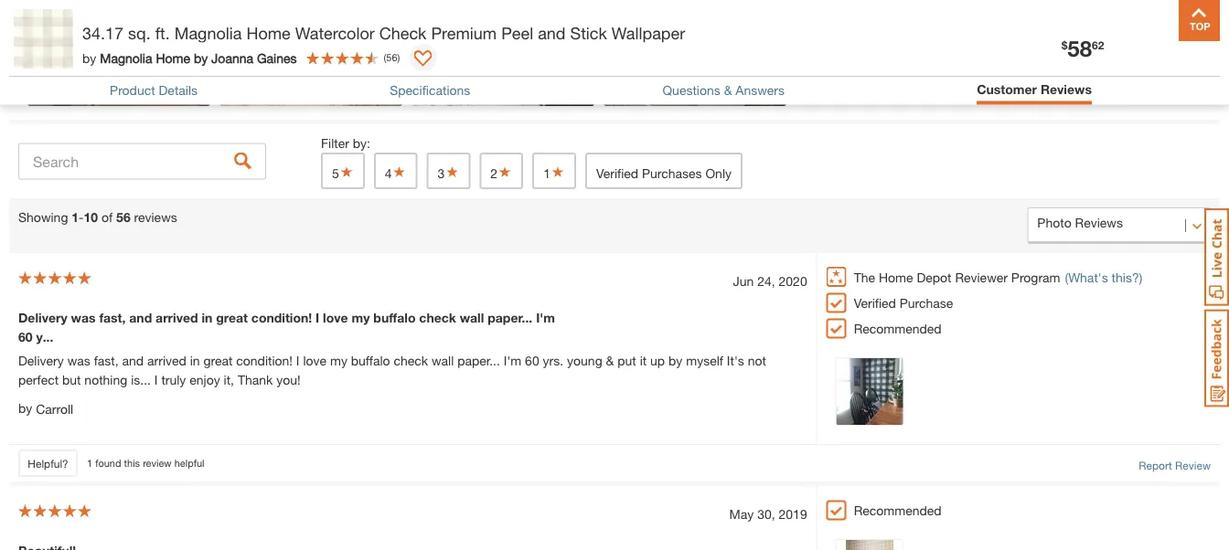 Task type: vqa. For each thing, say whether or not it's contained in the screenshot.
caret "image" related to Q: One of the eyes went out right out of the box, how would I change it or fix it?
no



Task type: describe. For each thing, give the bounding box(es) containing it.
verified purchase
[[854, 296, 954, 311]]

customer
[[977, 81, 1037, 97]]

filter
[[321, 135, 349, 151]]

not
[[748, 353, 767, 368]]

5 button
[[321, 153, 365, 189]]

helpful?
[[28, 457, 68, 470]]

it,
[[224, 372, 234, 387]]

1 vertical spatial buffalo
[[351, 353, 390, 368]]

(what's this?) link
[[1065, 268, 1143, 287]]

0 horizontal spatial my
[[330, 353, 348, 368]]

purchase
[[900, 296, 954, 311]]

star symbol image for 2
[[498, 166, 512, 178]]

0 vertical spatial my
[[352, 310, 370, 325]]

58
[[1068, 35, 1092, 61]]

1 vertical spatial check
[[394, 353, 428, 368]]

review
[[143, 458, 172, 469]]

report review
[[1139, 459, 1211, 472]]

showing 1 - 10 of 56 reviews
[[18, 210, 177, 225]]

ft.
[[155, 23, 170, 43]]

-
[[79, 210, 84, 225]]

product image image
[[14, 9, 73, 69]]

0 vertical spatial i
[[316, 310, 319, 325]]

1 vertical spatial arrived
[[147, 353, 186, 368]]

stick
[[570, 23, 607, 43]]

purchases
[[642, 166, 702, 181]]

1 vertical spatial love
[[303, 353, 327, 368]]

(
[[384, 52, 386, 64]]

34.17 sq. ft. magnolia home watercolor check premium peel and stick wallpaper
[[82, 23, 685, 43]]

it
[[640, 353, 647, 368]]

62
[[1092, 39, 1105, 52]]

24,
[[758, 274, 775, 289]]

2 button
[[480, 153, 523, 189]]

3
[[438, 166, 445, 181]]

specifications
[[390, 83, 471, 98]]

4 button
[[374, 153, 418, 189]]

1 horizontal spatial wall
[[460, 310, 484, 325]]

jun
[[733, 274, 754, 289]]

this
[[124, 458, 140, 469]]

details
[[159, 83, 198, 98]]

4
[[385, 166, 392, 181]]

put
[[618, 353, 636, 368]]

depot
[[917, 270, 952, 285]]

0 horizontal spatial i'm
[[504, 353, 522, 368]]

wallpaper
[[612, 23, 685, 43]]

30,
[[758, 507, 775, 522]]

perfect
[[18, 372, 59, 387]]

young
[[567, 353, 603, 368]]

1 button
[[533, 153, 576, 189]]

truly
[[161, 372, 186, 387]]

check
[[379, 23, 427, 43]]

may
[[730, 507, 754, 522]]

is...
[[131, 372, 151, 387]]

helpful
[[174, 458, 205, 469]]

0 vertical spatial buffalo
[[374, 310, 416, 325]]

by inside by carroll
[[18, 401, 32, 416]]

1 horizontal spatial 60
[[525, 353, 539, 368]]

carroll
[[36, 402, 73, 417]]

0 horizontal spatial magnolia
[[100, 50, 152, 65]]

it's
[[727, 353, 744, 368]]

but
[[62, 372, 81, 387]]

1 vertical spatial and
[[129, 310, 152, 325]]

1 for 1
[[544, 166, 551, 181]]

verified for verified purchase
[[854, 296, 896, 311]]

reviewer
[[955, 270, 1008, 285]]

thank
[[238, 372, 273, 387]]

0 horizontal spatial home
[[156, 50, 190, 65]]

1 recommended from the top
[[854, 321, 942, 336]]

1 horizontal spatial 56
[[386, 52, 398, 64]]

1 vertical spatial 1
[[72, 210, 79, 225]]

reviews
[[1041, 81, 1092, 97]]

0 vertical spatial great
[[216, 310, 248, 325]]

the home depot reviewer program
[[854, 270, 1061, 285]]

0 vertical spatial condition!
[[251, 310, 312, 325]]

reviews
[[134, 210, 177, 225]]

gaines
[[257, 50, 297, 65]]

by down 34.17
[[82, 50, 96, 65]]

found
[[95, 458, 121, 469]]

watercolor
[[295, 23, 375, 43]]

star symbol image
[[445, 166, 460, 178]]

yrs.
[[543, 353, 564, 368]]

2 recommended from the top
[[854, 503, 942, 518]]

Search text field
[[18, 143, 266, 180]]

3 button
[[427, 153, 471, 189]]

$
[[1062, 39, 1068, 52]]

filter by:
[[321, 135, 370, 151]]

by inside delivery was fast, and arrived in great condition! i love my buffalo check wall paper... i'm 60 y... delivery was fast, and arrived in great condition! i love my buffalo check wall paper... i'm 60 yrs. young & put it up by myself it's not perfect but nothing is... i truly enjoy it, thank you!
[[669, 353, 683, 368]]

2019
[[779, 507, 807, 522]]

report review button
[[1139, 457, 1211, 474]]

0 vertical spatial fast,
[[99, 310, 126, 325]]

of
[[102, 210, 113, 225]]

2 horizontal spatial home
[[879, 270, 913, 285]]

the
[[854, 270, 875, 285]]

( 56 )
[[384, 52, 400, 64]]

0 vertical spatial was
[[71, 310, 96, 325]]

sq.
[[128, 23, 151, 43]]

(what's
[[1065, 270, 1108, 285]]

1 vertical spatial condition!
[[236, 353, 293, 368]]

2
[[491, 166, 498, 181]]

2 vertical spatial and
[[122, 353, 144, 368]]

0 vertical spatial love
[[323, 310, 348, 325]]

by left "joanna"
[[194, 50, 208, 65]]

enjoy
[[190, 372, 220, 387]]

by:
[[353, 135, 370, 151]]



Task type: locate. For each thing, give the bounding box(es) containing it.
1 inside button
[[544, 166, 551, 181]]

1 vertical spatial i
[[296, 353, 300, 368]]

magnolia up by magnolia home by joanna gaines
[[174, 23, 242, 43]]

60
[[18, 329, 33, 344], [525, 353, 539, 368]]

34.17
[[82, 23, 124, 43]]

60 left yrs.
[[525, 353, 539, 368]]

paper...
[[488, 310, 533, 325], [458, 353, 500, 368]]

verified
[[596, 166, 639, 181], [854, 296, 896, 311]]

product
[[110, 83, 155, 98]]

1 horizontal spatial i'm
[[536, 310, 555, 325]]

1 vertical spatial &
[[606, 353, 614, 368]]

56 down 34.17 sq. ft. magnolia home watercolor check premium peel and stick wallpaper
[[386, 52, 398, 64]]

(what's this?)
[[1065, 270, 1143, 285]]

buffalo
[[374, 310, 416, 325], [351, 353, 390, 368]]

1 left found on the bottom of the page
[[87, 458, 93, 469]]

by carroll
[[18, 401, 73, 417]]

i'm
[[536, 310, 555, 325], [504, 353, 522, 368]]

0 vertical spatial in
[[202, 310, 213, 325]]

0 horizontal spatial in
[[190, 353, 200, 368]]

1 left 10
[[72, 210, 79, 225]]

5
[[332, 166, 339, 181]]

2 vertical spatial i
[[154, 372, 158, 387]]

questions & answers button
[[663, 83, 785, 98], [663, 83, 785, 98]]

1 vertical spatial 56
[[116, 210, 131, 225]]

1 vertical spatial magnolia
[[100, 50, 152, 65]]

home up gaines at the left of page
[[246, 23, 291, 43]]

2020
[[779, 274, 807, 289]]

in
[[202, 310, 213, 325], [190, 353, 200, 368]]

condition! up thank
[[236, 353, 293, 368]]

0 horizontal spatial 60
[[18, 329, 33, 344]]

verified left purchases
[[596, 166, 639, 181]]

2 star symbol image from the left
[[392, 166, 407, 178]]

peel
[[501, 23, 533, 43]]

56
[[386, 52, 398, 64], [116, 210, 131, 225]]

0 vertical spatial 1
[[544, 166, 551, 181]]

carroll button
[[36, 400, 73, 419]]

helpful? button
[[18, 450, 78, 478]]

0 horizontal spatial 56
[[116, 210, 131, 225]]

star symbol image inside 1 button
[[551, 166, 565, 178]]

star symbol image left 3
[[392, 166, 407, 178]]

0 vertical spatial i'm
[[536, 310, 555, 325]]

customer reviews
[[977, 81, 1092, 97]]

this?)
[[1112, 270, 1143, 285]]

0 vertical spatial and
[[538, 23, 566, 43]]

report
[[1139, 459, 1173, 472]]

fast,
[[99, 310, 126, 325], [94, 353, 119, 368]]

0 vertical spatial paper...
[[488, 310, 533, 325]]

recommended
[[854, 321, 942, 336], [854, 503, 942, 518]]

by magnolia home by joanna gaines
[[82, 50, 297, 65]]

wall
[[460, 310, 484, 325], [432, 353, 454, 368]]

i'm left yrs.
[[504, 353, 522, 368]]

star symbol image for 4
[[392, 166, 407, 178]]

my
[[352, 310, 370, 325], [330, 353, 348, 368]]

0 vertical spatial verified
[[596, 166, 639, 181]]

1 horizontal spatial my
[[352, 310, 370, 325]]

1 delivery from the top
[[18, 310, 67, 325]]

)
[[398, 52, 400, 64]]

verified inside button
[[596, 166, 639, 181]]

questions & answers
[[663, 83, 785, 98]]

jun 24, 2020
[[733, 274, 807, 289]]

&
[[724, 83, 732, 98], [606, 353, 614, 368]]

by
[[82, 50, 96, 65], [194, 50, 208, 65], [669, 353, 683, 368], [18, 401, 32, 416]]

1 horizontal spatial i
[[296, 353, 300, 368]]

0 horizontal spatial i
[[154, 372, 158, 387]]

1 vertical spatial i'm
[[504, 353, 522, 368]]

y...
[[36, 329, 53, 344]]

1 horizontal spatial in
[[202, 310, 213, 325]]

0 vertical spatial home
[[246, 23, 291, 43]]

by right up
[[669, 353, 683, 368]]

condition! up "you!"
[[251, 310, 312, 325]]

check
[[419, 310, 456, 325], [394, 353, 428, 368]]

1 vertical spatial great
[[204, 353, 233, 368]]

0 vertical spatial wall
[[460, 310, 484, 325]]

i'm up yrs.
[[536, 310, 555, 325]]

0 horizontal spatial 1
[[72, 210, 79, 225]]

1 vertical spatial fast,
[[94, 353, 119, 368]]

1 vertical spatial home
[[156, 50, 190, 65]]

by left the 'carroll'
[[18, 401, 32, 416]]

1 horizontal spatial 1
[[87, 458, 93, 469]]

1 vertical spatial my
[[330, 353, 348, 368]]

may 30, 2019
[[730, 507, 807, 522]]

& left put
[[606, 353, 614, 368]]

feedback link image
[[1205, 309, 1229, 408]]

& left the answers on the right top of the page
[[724, 83, 732, 98]]

delivery
[[18, 310, 67, 325], [18, 353, 64, 368]]

arrived
[[156, 310, 198, 325], [147, 353, 186, 368]]

1 vertical spatial in
[[190, 353, 200, 368]]

delivery up the y... at the left of the page
[[18, 310, 67, 325]]

1 vertical spatial paper...
[[458, 353, 500, 368]]

$ 58 62
[[1062, 35, 1105, 61]]

1 vertical spatial verified
[[854, 296, 896, 311]]

60 left the y... at the left of the page
[[18, 329, 33, 344]]

customer reviews button
[[977, 81, 1092, 100], [977, 81, 1092, 97]]

0 vertical spatial 60
[[18, 329, 33, 344]]

myself
[[686, 353, 724, 368]]

2 horizontal spatial i
[[316, 310, 319, 325]]

1 for 1 found this review helpful
[[87, 458, 93, 469]]

star symbol image inside 2 button
[[498, 166, 512, 178]]

top button
[[1179, 0, 1220, 41]]

verified for verified purchases only
[[596, 166, 639, 181]]

0 vertical spatial 56
[[386, 52, 398, 64]]

premium
[[431, 23, 497, 43]]

magnolia down sq.
[[100, 50, 152, 65]]

was
[[71, 310, 96, 325], [67, 353, 90, 368]]

display image
[[414, 50, 432, 69]]

3 star symbol image from the left
[[498, 166, 512, 178]]

1 horizontal spatial home
[[246, 23, 291, 43]]

you!
[[276, 372, 301, 387]]

showing
[[18, 210, 68, 225]]

1 vertical spatial 60
[[525, 353, 539, 368]]

star symbol image inside 4 button
[[392, 166, 407, 178]]

2 vertical spatial home
[[879, 270, 913, 285]]

1 star symbol image from the left
[[339, 166, 354, 178]]

1 found this review helpful
[[87, 458, 205, 469]]

product details button
[[110, 83, 198, 98], [110, 83, 198, 98]]

verified down the
[[854, 296, 896, 311]]

0 vertical spatial recommended
[[854, 321, 942, 336]]

star symbol image for 5
[[339, 166, 354, 178]]

questions
[[663, 83, 721, 98]]

2 delivery from the top
[[18, 353, 64, 368]]

live chat image
[[1205, 209, 1229, 306]]

star symbol image
[[339, 166, 354, 178], [392, 166, 407, 178], [498, 166, 512, 178], [551, 166, 565, 178]]

1 right 2 button
[[544, 166, 551, 181]]

delivery was fast, and arrived in great condition! i love my buffalo check wall paper... i'm 60 y... delivery was fast, and arrived in great condition! i love my buffalo check wall paper... i'm 60 yrs. young & put it up by myself it's not perfect but nothing is... i truly enjoy it, thank you!
[[18, 310, 767, 387]]

0 vertical spatial &
[[724, 83, 732, 98]]

0 horizontal spatial &
[[606, 353, 614, 368]]

0 vertical spatial magnolia
[[174, 23, 242, 43]]

up
[[650, 353, 665, 368]]

0 vertical spatial delivery
[[18, 310, 67, 325]]

star symbol image inside 5 button
[[339, 166, 354, 178]]

answers
[[736, 83, 785, 98]]

star symbol image down filter by:
[[339, 166, 354, 178]]

1 horizontal spatial magnolia
[[174, 23, 242, 43]]

2 vertical spatial 1
[[87, 458, 93, 469]]

1 horizontal spatial verified
[[854, 296, 896, 311]]

i
[[316, 310, 319, 325], [296, 353, 300, 368], [154, 372, 158, 387]]

2 horizontal spatial 1
[[544, 166, 551, 181]]

1 vertical spatial wall
[[432, 353, 454, 368]]

verified purchases only
[[596, 166, 732, 181]]

1
[[544, 166, 551, 181], [72, 210, 79, 225], [87, 458, 93, 469]]

0 horizontal spatial verified
[[596, 166, 639, 181]]

1 vertical spatial was
[[67, 353, 90, 368]]

product details
[[110, 83, 198, 98]]

great
[[216, 310, 248, 325], [204, 353, 233, 368]]

& inside delivery was fast, and arrived in great condition! i love my buffalo check wall paper... i'm 60 y... delivery was fast, and arrived in great condition! i love my buffalo check wall paper... i'm 60 yrs. young & put it up by myself it's not perfect but nothing is... i truly enjoy it, thank you!
[[606, 353, 614, 368]]

1 vertical spatial recommended
[[854, 503, 942, 518]]

home down ft.
[[156, 50, 190, 65]]

specifications button
[[390, 83, 471, 98], [390, 83, 471, 98]]

only
[[706, 166, 732, 181]]

1 horizontal spatial &
[[724, 83, 732, 98]]

program
[[1012, 270, 1061, 285]]

joanna
[[211, 50, 253, 65]]

0 vertical spatial arrived
[[156, 310, 198, 325]]

10
[[84, 210, 98, 225]]

delivery up perfect
[[18, 353, 64, 368]]

star symbol image left 1 button
[[498, 166, 512, 178]]

0 vertical spatial check
[[419, 310, 456, 325]]

star symbol image for 1
[[551, 166, 565, 178]]

verified purchases only button
[[585, 153, 743, 189]]

0 horizontal spatial wall
[[432, 353, 454, 368]]

56 right of
[[116, 210, 131, 225]]

nothing
[[84, 372, 127, 387]]

4 star symbol image from the left
[[551, 166, 565, 178]]

star symbol image right 2 button
[[551, 166, 565, 178]]

home up verified purchase
[[879, 270, 913, 285]]

1 vertical spatial delivery
[[18, 353, 64, 368]]



